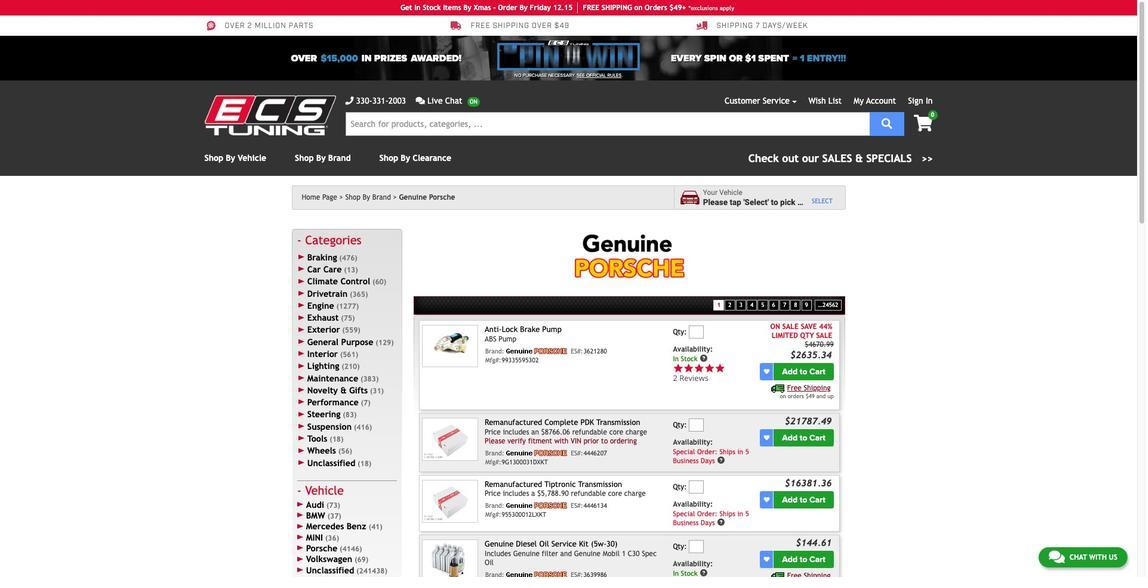 Task type: locate. For each thing, give the bounding box(es) containing it.
1 horizontal spatial pump
[[542, 325, 562, 334]]

1 2 reviews link from the top
[[673, 363, 758, 384]]

or
[[729, 52, 743, 64]]

shop by brand link right page
[[345, 193, 397, 202]]

unclassified down wheels
[[307, 458, 355, 468]]

remanufactured complete pdk transmission link
[[485, 419, 640, 428]]

mfg#: for $21787.49
[[485, 459, 501, 466]]

add to cart button down $2635.34
[[774, 363, 834, 381]]

4 link
[[747, 300, 757, 311]]

3 qty: from the top
[[673, 484, 687, 492]]

free for shipping
[[471, 22, 490, 31]]

genuine
[[399, 193, 427, 202], [485, 540, 514, 549], [513, 550, 540, 558], [574, 550, 601, 558]]

question sign image for $16381.36
[[717, 519, 725, 527]]

wish list
[[809, 96, 842, 106]]

2 vertical spatial vehicle
[[305, 484, 344, 498]]

genuine down diesel
[[513, 550, 540, 558]]

9
[[805, 302, 808, 308]]

includes inside the remanufactured complete pdk transmission price includes an $8766.06 refundable core charge please verify fitment with vin prior to ordering
[[503, 428, 529, 437]]

0 horizontal spatial $49
[[555, 22, 570, 31]]

chat left us
[[1070, 554, 1087, 562]]

0 vertical spatial charge
[[626, 428, 647, 437]]

price left an
[[485, 428, 501, 437]]

shop by brand
[[295, 153, 351, 163], [345, 193, 391, 202]]

in inside availability: in stock
[[673, 355, 679, 363]]

add for $16381.36
[[782, 495, 798, 505]]

business
[[673, 457, 699, 465], [673, 519, 699, 527]]

genuine porsche
[[399, 193, 455, 202]]

service inside dropdown button
[[763, 96, 790, 106]]

4 add to cart from the top
[[782, 555, 826, 565]]

4 qty: from the top
[[673, 543, 687, 552]]

1 vertical spatial es#:
[[571, 450, 583, 457]]

comments image inside chat with us link
[[1049, 550, 1065, 565]]

2 add to cart from the top
[[782, 433, 826, 443]]

save
[[801, 323, 817, 331]]

es#: inside 'es#: 4446134 mfg#: 955300012lxkt'
[[571, 503, 583, 510]]

2 price from the top
[[485, 490, 501, 499]]

by up home page link
[[316, 153, 326, 163]]

remanufactured down 9g1300031dxkt
[[485, 481, 542, 490]]

1 vertical spatial add to wish list image
[[764, 557, 770, 563]]

genuine porsche - corporate logo image for $16381.36
[[506, 503, 568, 509]]

add to wish list image
[[764, 435, 770, 441], [764, 497, 770, 503]]

1 vertical spatial shop by brand link
[[345, 193, 397, 202]]

shop by vehicle link
[[204, 153, 266, 163]]

& inside categories braking (476) car care (13) climate control (60) drivetrain (365) engine (1277) exhaust (75) exterior (559) general purpose (129) interior (561) lighting (210) maintenance (383) novelty & gifts (31) performance (7) steering (83) suspension (416) tools (18) wheels (56) unclassified (18)
[[340, 386, 347, 396]]

3 cart from the top
[[809, 495, 826, 505]]

1 right =
[[800, 52, 805, 64]]

1 add to cart from the top
[[782, 367, 826, 377]]

add down $16381.36
[[782, 495, 798, 505]]

1 ships from the top
[[720, 448, 735, 456]]

on right the ping
[[634, 4, 643, 12]]

home page
[[302, 193, 337, 202]]

1 vertical spatial 5
[[745, 448, 749, 456]]

refundable inside remanufactured tiptronic transmission price includes a $5,788.90 refundable core charge
[[571, 490, 606, 499]]

1 vertical spatial availability: special order: ships in 5 business days
[[673, 501, 749, 527]]

2 vertical spatial 1
[[622, 550, 626, 558]]

(18)
[[330, 436, 344, 444], [358, 460, 371, 468]]

2 add to wish list image from the top
[[764, 557, 770, 563]]

remanufactured inside the remanufactured complete pdk transmission price includes an $8766.06 refundable core charge please verify fitment with vin prior to ordering
[[485, 419, 542, 428]]

filter
[[542, 550, 558, 558]]

genuine porsche - corporate logo image down fitment
[[506, 450, 568, 456]]

0 vertical spatial order:
[[697, 448, 718, 456]]

stock inside availability: in stock
[[681, 355, 698, 363]]

0 vertical spatial please
[[703, 197, 728, 207]]

a left the '$5,788.90'
[[531, 490, 535, 499]]

2 special from the top
[[673, 510, 695, 518]]

shop by brand right page
[[345, 193, 391, 202]]

2 inside '2' link
[[728, 302, 732, 308]]

1 vertical spatial over
[[291, 52, 317, 64]]

mfg#: left 955300012lxkt
[[485, 512, 501, 519]]

includes up verify
[[503, 428, 529, 437]]

and inside genuine diesel oil service kit (5w-30) includes genuine filter and genuine mobil 1 c30 spec oil
[[560, 550, 572, 558]]

3 add to cart from the top
[[782, 495, 826, 505]]

3 mfg#: from the top
[[485, 512, 501, 519]]

ships for $21787.49
[[720, 448, 735, 456]]

shop by brand for shop by vehicle
[[295, 153, 351, 163]]

braking
[[307, 252, 337, 263]]

to left pick
[[771, 197, 778, 207]]

ecs tuning 'spin to win' contest logo image
[[497, 41, 640, 70]]

1 vertical spatial business
[[673, 519, 699, 527]]

on down free shipping image
[[780, 393, 786, 400]]

porsche down clearance
[[429, 193, 455, 202]]

9g1300031dxkt
[[502, 459, 548, 466]]

1 business from the top
[[673, 457, 699, 465]]

comments image left live
[[416, 97, 425, 105]]

with inside the remanufactured complete pdk transmission price includes an $8766.06 refundable core charge please verify fitment with vin prior to ordering
[[554, 437, 568, 446]]

free inside free shipping on orders $49 and up
[[787, 384, 802, 393]]

0 horizontal spatial on
[[634, 4, 643, 12]]

get in stock items by xmas - order by friday 12.15
[[400, 4, 573, 12]]

1 horizontal spatial and
[[816, 393, 826, 400]]

categories
[[305, 233, 362, 247]]

7 left days/week on the right of page
[[756, 22, 760, 31]]

star image
[[673, 363, 683, 374], [683, 363, 694, 374], [694, 363, 704, 374], [704, 363, 715, 374]]

4 genuine porsche - corporate logo image from the top
[[506, 572, 568, 578]]

free ship ping on orders $49+ *exclusions apply
[[583, 4, 734, 12]]

refundable up the 4446134
[[571, 490, 606, 499]]

es#: left the 4446134
[[571, 503, 583, 510]]

unclassified inside vehicle audi (73) bmw (37) mercedes benz (41) mini (36) porsche (4146) volkswagen (69) unclassified (241438)
[[306, 566, 354, 576]]

1 vertical spatial please
[[485, 437, 505, 446]]

necessary.
[[548, 73, 575, 78]]

refundable inside the remanufactured complete pdk transmission price includes an $8766.06 refundable core charge please verify fitment with vin prior to ordering
[[572, 428, 607, 437]]

1 horizontal spatial vehicle
[[305, 484, 344, 498]]

0 vertical spatial in
[[414, 4, 421, 12]]

0 vertical spatial $49
[[555, 22, 570, 31]]

1 horizontal spatial over
[[291, 52, 317, 64]]

0 vertical spatial remanufactured
[[485, 419, 542, 428]]

shop by brand link up home page link
[[295, 153, 351, 163]]

0 horizontal spatial porsche
[[306, 544, 337, 554]]

1 vertical spatial comments image
[[1049, 550, 1065, 565]]

1 horizontal spatial 7
[[783, 302, 786, 308]]

shop by brand link
[[295, 153, 351, 163], [345, 193, 397, 202]]

brand for home page
[[372, 193, 391, 202]]

shipping 7 days/week link
[[696, 20, 808, 31]]

purpose
[[341, 337, 373, 347]]

1 vertical spatial refundable
[[571, 490, 606, 499]]

brand up page
[[328, 153, 351, 163]]

1 availability: special order: ships in 5 business days from the top
[[673, 439, 749, 465]]

shop by clearance link
[[379, 153, 451, 163]]

6 link
[[769, 300, 779, 311]]

0 vertical spatial 2
[[247, 22, 252, 31]]

brand: for $16381.36
[[485, 503, 504, 510]]

lock
[[502, 325, 518, 334]]

1 horizontal spatial please
[[703, 197, 728, 207]]

vehicle up tap
[[719, 189, 742, 197]]

0 vertical spatial &
[[855, 152, 863, 165]]

0 horizontal spatial with
[[554, 437, 568, 446]]

0 horizontal spatial and
[[560, 550, 572, 558]]

climate
[[307, 277, 338, 287]]

44%
[[819, 323, 832, 331]]

page
[[322, 193, 337, 202]]

1 link
[[714, 300, 724, 311]]

shop by vehicle
[[204, 153, 266, 163]]

1 vertical spatial &
[[340, 386, 347, 396]]

add to cart down $16381.36
[[782, 495, 826, 505]]

brand: up 955300012lxkt
[[485, 503, 504, 510]]

shop by brand up home page link
[[295, 153, 351, 163]]

question sign image for $144.61
[[700, 569, 708, 578]]

0 link
[[904, 110, 937, 133]]

add for $144.61
[[782, 555, 798, 565]]

1 horizontal spatial brand
[[372, 193, 391, 202]]

2 reviews link
[[673, 363, 758, 384], [673, 373, 725, 384]]

2 star image from the left
[[683, 363, 694, 374]]

parts
[[289, 22, 314, 31]]

None text field
[[689, 419, 704, 432], [689, 541, 704, 554], [689, 419, 704, 432], [689, 541, 704, 554]]

spent
[[758, 52, 789, 64]]

2 vertical spatial in
[[673, 355, 679, 363]]

2 add to cart button from the top
[[774, 430, 834, 447]]

refundable up prior
[[572, 428, 607, 437]]

remanufactured up verify
[[485, 419, 542, 428]]

0 vertical spatial price
[[485, 428, 501, 437]]

stock up 2 reviews
[[681, 355, 698, 363]]

1 horizontal spatial oil
[[539, 540, 549, 549]]

1 days from the top
[[701, 457, 715, 465]]

cart
[[809, 367, 826, 377], [809, 433, 826, 443], [809, 495, 826, 505], [809, 555, 826, 565]]

price up 'es#: 4446134 mfg#: 955300012lxkt'
[[485, 490, 501, 499]]

1 vertical spatial charge
[[624, 490, 646, 499]]

Search text field
[[345, 112, 869, 136]]

ships
[[720, 448, 735, 456], [720, 510, 735, 518]]

1 horizontal spatial stock
[[681, 355, 698, 363]]

4 add from the top
[[782, 555, 798, 565]]

es#: 3621280 mfg#: 99335595302
[[485, 348, 607, 364]]

(73)
[[326, 502, 340, 510]]

order: for $16381.36
[[697, 510, 718, 518]]

oil up filter
[[539, 540, 549, 549]]

2 ships from the top
[[720, 510, 735, 518]]

over left million
[[225, 22, 245, 31]]

brand:
[[485, 348, 504, 355], [485, 450, 504, 457], [485, 503, 504, 510]]

please inside the remanufactured complete pdk transmission price includes an $8766.06 refundable core charge please verify fitment with vin prior to ordering
[[485, 437, 505, 446]]

0 vertical spatial brand
[[328, 153, 351, 163]]

sales & specials
[[822, 152, 912, 165]]

2 left reviews
[[673, 373, 677, 384]]

c30
[[628, 550, 640, 558]]

cart for $16381.36
[[809, 495, 826, 505]]

1 es#: from the top
[[571, 348, 583, 355]]

0 horizontal spatial oil
[[485, 559, 494, 567]]

1 vertical spatial stock
[[681, 355, 698, 363]]

mfg#:
[[485, 357, 501, 364], [485, 459, 501, 466], [485, 512, 501, 519]]

porsche down mini
[[306, 544, 337, 554]]

vehicle down ecs tuning image
[[238, 153, 266, 163]]

7 right 6
[[783, 302, 786, 308]]

genuine up includes
[[485, 540, 514, 549]]

mfg#: inside 'es#: 4446134 mfg#: 955300012lxkt'
[[485, 512, 501, 519]]

2 horizontal spatial vehicle
[[719, 189, 742, 197]]

(561)
[[340, 351, 358, 359]]

free shipping image
[[771, 573, 785, 578]]

1 left c30
[[622, 550, 626, 558]]

question sign image
[[700, 354, 708, 363], [717, 457, 725, 465], [717, 519, 725, 527], [700, 569, 708, 578]]

3 availability: from the top
[[673, 501, 713, 509]]

qty: for $16381.36
[[673, 484, 687, 492]]

3 es#: from the top
[[571, 503, 583, 510]]

0 vertical spatial oil
[[539, 540, 549, 549]]

volkswagen
[[306, 555, 352, 565]]

pump right brake
[[542, 325, 562, 334]]

1 vertical spatial pump
[[499, 335, 516, 344]]

0 vertical spatial ships
[[720, 448, 735, 456]]

stock for get
[[423, 4, 441, 12]]

refundable
[[572, 428, 607, 437], [571, 490, 606, 499]]

0 vertical spatial chat
[[445, 96, 462, 106]]

add to cart button down $144.61
[[774, 551, 834, 569]]

add up free shipping image
[[782, 367, 798, 377]]

add to cart for $21787.49
[[782, 433, 826, 443]]

0
[[931, 112, 934, 118]]

0 horizontal spatial 7
[[756, 22, 760, 31]]

remanufactured inside remanufactured tiptronic transmission price includes a $5,788.90 refundable core charge
[[485, 481, 542, 490]]

4 add to cart button from the top
[[774, 551, 834, 569]]

comments image
[[416, 97, 425, 105], [1049, 550, 1065, 565]]

0 vertical spatial es#:
[[571, 348, 583, 355]]

unclassified down volkswagen
[[306, 566, 354, 576]]

30)
[[607, 540, 618, 549]]

es#: for $21787.49
[[571, 450, 583, 457]]

in right sign
[[926, 96, 933, 106]]

free up orders
[[787, 384, 802, 393]]

1 order: from the top
[[697, 448, 718, 456]]

mfg#: down abs
[[485, 357, 501, 364]]

0 vertical spatial days
[[701, 457, 715, 465]]

chat inside chat with us link
[[1070, 554, 1087, 562]]

1 vertical spatial on
[[780, 393, 786, 400]]

& right sales
[[855, 152, 863, 165]]

in for $16381.36
[[737, 510, 743, 518]]

sales
[[822, 152, 852, 165]]

add to cart for $16381.36
[[782, 495, 826, 505]]

1 add from the top
[[782, 367, 798, 377]]

0 horizontal spatial in
[[414, 4, 421, 12]]

*exclusions apply link
[[689, 3, 734, 12]]

add down the $21787.49 on the bottom
[[782, 433, 798, 443]]

2 availability: special order: ships in 5 business days from the top
[[673, 501, 749, 527]]

add to cart for $144.61
[[782, 555, 826, 565]]

prior
[[584, 437, 599, 446]]

service right customer
[[763, 96, 790, 106]]

stock for availability:
[[681, 355, 698, 363]]

1 vertical spatial 7
[[783, 302, 786, 308]]

955300012lxkt
[[502, 512, 546, 519]]

ships for $16381.36
[[720, 510, 735, 518]]

steering
[[307, 410, 341, 420]]

0 vertical spatial vehicle
[[238, 153, 266, 163]]

2 add from the top
[[782, 433, 798, 443]]

1 special from the top
[[673, 448, 695, 456]]

cart down the $21787.49 on the bottom
[[809, 433, 826, 443]]

0 vertical spatial comments image
[[416, 97, 425, 105]]

cart down $16381.36
[[809, 495, 826, 505]]

(18) down the (416)
[[358, 460, 371, 468]]

your
[[703, 189, 718, 197]]

2 brand: from the top
[[485, 450, 504, 457]]

es#: for $16381.36
[[571, 503, 583, 510]]

7 link
[[780, 300, 790, 311]]

1 add to wish list image from the top
[[764, 435, 770, 441]]

4 cart from the top
[[809, 555, 826, 565]]

over for over $15,000 in prizes
[[291, 52, 317, 64]]

2 qty: from the top
[[673, 422, 687, 430]]

comments image for chat
[[1049, 550, 1065, 565]]

0 vertical spatial unclassified
[[307, 458, 355, 468]]

1 vertical spatial in
[[926, 96, 933, 106]]

in for get
[[414, 4, 421, 12]]

2 remanufactured from the top
[[485, 481, 542, 490]]

to right prior
[[601, 437, 608, 446]]

2 mfg#: from the top
[[485, 459, 501, 466]]

2 includes from the top
[[503, 490, 529, 499]]

transmission up the 4446134
[[578, 481, 622, 490]]

charge down "ordering"
[[624, 490, 646, 499]]

6
[[772, 302, 775, 308]]

$16381.36
[[785, 478, 832, 489]]

0 vertical spatial 7
[[756, 22, 760, 31]]

(18) down suspension
[[330, 436, 344, 444]]

1 vertical spatial shipping
[[804, 384, 831, 393]]

vehicle up audi
[[305, 484, 344, 498]]

1 remanufactured from the top
[[485, 419, 542, 428]]

add to cart button down $16381.36
[[774, 492, 834, 509]]

2 vertical spatial es#:
[[571, 503, 583, 510]]

0 horizontal spatial stock
[[423, 4, 441, 12]]

3 link
[[736, 300, 746, 311]]

includes up 955300012lxkt
[[503, 490, 529, 499]]

remanufactured for $16381.36
[[485, 481, 542, 490]]

3 star image from the left
[[694, 363, 704, 374]]

(56)
[[338, 448, 352, 456]]

mfg#: inside es#: 3621280 mfg#: 99335595302
[[485, 357, 501, 364]]

with left us
[[1089, 554, 1107, 562]]

includes
[[485, 550, 511, 558]]

cart down $2635.34
[[809, 367, 826, 377]]

in for availability:
[[673, 355, 679, 363]]

qty: for $144.61
[[673, 543, 687, 552]]

0 vertical spatial and
[[816, 393, 826, 400]]

phone image
[[345, 97, 354, 105]]

2 cart from the top
[[809, 433, 826, 443]]

cart for $144.61
[[809, 555, 826, 565]]

wheels
[[307, 446, 336, 456]]

wish
[[809, 96, 826, 106]]

2 order: from the top
[[697, 510, 718, 518]]

in up 2 reviews
[[673, 355, 679, 363]]

oil down includes
[[485, 559, 494, 567]]

2 days from the top
[[701, 519, 715, 527]]

3 brand: from the top
[[485, 503, 504, 510]]

no
[[514, 73, 521, 78]]

0 horizontal spatial 1
[[622, 550, 626, 558]]

days for $16381.36
[[701, 519, 715, 527]]

es#: left 3621280
[[571, 348, 583, 355]]

9 link
[[801, 300, 812, 311]]

cart for $21787.49
[[809, 433, 826, 443]]

(69)
[[355, 556, 368, 565]]

1 vertical spatial vehicle
[[719, 189, 742, 197]]

4 star image from the left
[[704, 363, 715, 374]]

core
[[609, 428, 623, 437], [608, 490, 622, 499]]

0 vertical spatial stock
[[423, 4, 441, 12]]

genuine porsche - corporate logo image for $144.61
[[506, 572, 568, 578]]

2 horizontal spatial 1
[[800, 52, 805, 64]]

order: for $21787.49
[[697, 448, 718, 456]]

1 mfg#: from the top
[[485, 357, 501, 364]]

charge
[[626, 428, 647, 437], [624, 490, 646, 499]]

genuine porsche - corporate logo image down filter
[[506, 572, 568, 578]]

core up "ordering"
[[609, 428, 623, 437]]

1 vertical spatial mfg#:
[[485, 459, 501, 466]]

0 vertical spatial over
[[225, 22, 245, 31]]

0 vertical spatial with
[[554, 437, 568, 446]]

0 horizontal spatial service
[[551, 540, 577, 549]]

0 vertical spatial add to wish list image
[[764, 369, 770, 375]]

0 horizontal spatial 2
[[247, 22, 252, 31]]

add to cart down the $21787.49 on the bottom
[[782, 433, 826, 443]]

1 vertical spatial special
[[673, 510, 695, 518]]

shopping cart image
[[914, 115, 933, 132]]

add to cart down $2635.34
[[782, 367, 826, 377]]

mfg#: for $16381.36
[[485, 512, 501, 519]]

$49 down '12.15'
[[555, 22, 570, 31]]

(241438)
[[356, 567, 387, 576]]

0 vertical spatial shop by brand
[[295, 153, 351, 163]]

1 vertical spatial remanufactured
[[485, 481, 542, 490]]

business for $16381.36
[[673, 519, 699, 527]]

brand: up 9g1300031dxkt
[[485, 450, 504, 457]]

pump
[[542, 325, 562, 334], [499, 335, 516, 344]]

pdk
[[580, 419, 594, 428]]

add to cart down $144.61
[[782, 555, 826, 565]]

and inside free shipping on orders $49 and up
[[816, 393, 826, 400]]

1 vertical spatial core
[[608, 490, 622, 499]]

1 vertical spatial add to wish list image
[[764, 497, 770, 503]]

1 vertical spatial and
[[560, 550, 572, 558]]

comments image inside live chat link
[[416, 97, 425, 105]]

2 genuine porsche - corporate logo image from the top
[[506, 450, 568, 456]]

2 vertical spatial 2
[[673, 373, 677, 384]]

None text field
[[689, 326, 704, 339], [689, 481, 704, 494], [689, 326, 704, 339], [689, 481, 704, 494]]

stock left items
[[423, 4, 441, 12]]

shipping down apply
[[717, 22, 753, 31]]

genuine porsche - corporate logo image
[[506, 348, 568, 354], [506, 450, 568, 456], [506, 503, 568, 509], [506, 572, 568, 578]]

$49 right orders
[[806, 393, 815, 400]]

comments image left chat with us
[[1049, 550, 1065, 565]]

with down $8766.06
[[554, 437, 568, 446]]

2 es#: from the top
[[571, 450, 583, 457]]

engine
[[307, 301, 334, 311]]

and
[[816, 393, 826, 400], [560, 550, 572, 558]]

please left verify
[[485, 437, 505, 446]]

vehicle inside vehicle audi (73) bmw (37) mercedes benz (41) mini (36) porsche (4146) volkswagen (69) unclassified (241438)
[[305, 484, 344, 498]]

a inside remanufactured tiptronic transmission price includes a $5,788.90 refundable core charge
[[531, 490, 535, 499]]

2 business from the top
[[673, 519, 699, 527]]

shop by brand link for home page
[[345, 193, 397, 202]]

1 horizontal spatial chat
[[1070, 554, 1087, 562]]

0 vertical spatial mfg#:
[[485, 357, 501, 364]]

2 vertical spatial brand:
[[485, 503, 504, 510]]

1 vertical spatial price
[[485, 490, 501, 499]]

vehicle inside your vehicle please tap 'select' to pick a vehicle
[[719, 189, 742, 197]]

2 inside 2 reviews link
[[673, 373, 677, 384]]

add to cart button down the $21787.49 on the bottom
[[774, 430, 834, 447]]

order:
[[697, 448, 718, 456], [697, 510, 718, 518]]

$1
[[745, 52, 756, 64]]

chat right live
[[445, 96, 462, 106]]

charge up "ordering"
[[626, 428, 647, 437]]

1 includes from the top
[[503, 428, 529, 437]]

1 horizontal spatial 1
[[717, 302, 721, 308]]

1 availability: from the top
[[673, 345, 713, 354]]

0 vertical spatial shipping
[[717, 22, 753, 31]]

0 horizontal spatial brand
[[328, 153, 351, 163]]

1 vertical spatial 2
[[728, 302, 732, 308]]

genuine porsche - corporate logo image up 99335595302
[[506, 348, 568, 354]]

1 price from the top
[[485, 428, 501, 437]]

tools
[[307, 434, 327, 444]]

and left the up
[[816, 393, 826, 400]]

3 add from the top
[[782, 495, 798, 505]]

3 add to cart button from the top
[[774, 492, 834, 509]]

brand
[[328, 153, 351, 163], [372, 193, 391, 202]]

0 vertical spatial special
[[673, 448, 695, 456]]

add to wish list image
[[764, 369, 770, 375], [764, 557, 770, 563]]

es#: inside es#: 4446207 mfg#: 9g1300031dxkt
[[571, 450, 583, 457]]

$2635.34
[[790, 350, 832, 361]]

charge inside remanufactured tiptronic transmission price includes a $5,788.90 refundable core charge
[[624, 490, 646, 499]]

1 vertical spatial brand
[[372, 193, 391, 202]]

categories braking (476) car care (13) climate control (60) drivetrain (365) engine (1277) exhaust (75) exterior (559) general purpose (129) interior (561) lighting (210) maintenance (383) novelty & gifts (31) performance (7) steering (83) suspension (416) tools (18) wheels (56) unclassified (18)
[[305, 233, 394, 468]]

pump down "lock"
[[499, 335, 516, 344]]

2 add to wish list image from the top
[[764, 497, 770, 503]]

shipping up the up
[[804, 384, 831, 393]]

general
[[307, 337, 339, 347]]

mfg#: inside es#: 4446207 mfg#: 9g1300031dxkt
[[485, 459, 501, 466]]

up
[[827, 393, 834, 400]]

0 vertical spatial shop by brand link
[[295, 153, 351, 163]]

1 horizontal spatial $49
[[806, 393, 815, 400]]

free shipping image
[[771, 385, 785, 393]]

0 vertical spatial brand:
[[485, 348, 504, 355]]

service
[[763, 96, 790, 106], [551, 540, 577, 549]]

1 horizontal spatial free
[[787, 384, 802, 393]]

2 2 reviews link from the top
[[673, 373, 725, 384]]

3 genuine porsche - corporate logo image from the top
[[506, 503, 568, 509]]

1 genuine porsche - corporate logo image from the top
[[506, 348, 568, 354]]

1 horizontal spatial with
[[1089, 554, 1107, 562]]

genuine down kit on the right bottom
[[574, 550, 601, 558]]

unclassified inside categories braking (476) car care (13) climate control (60) drivetrain (365) engine (1277) exhaust (75) exterior (559) general purpose (129) interior (561) lighting (210) maintenance (383) novelty & gifts (31) performance (7) steering (83) suspension (416) tools (18) wheels (56) unclassified (18)
[[307, 458, 355, 468]]

2 vertical spatial mfg#:
[[485, 512, 501, 519]]

over down the parts
[[291, 52, 317, 64]]

1 vertical spatial a
[[531, 490, 535, 499]]

includes
[[503, 428, 529, 437], [503, 490, 529, 499]]

a inside your vehicle please tap 'select' to pick a vehicle
[[797, 197, 802, 207]]

customer
[[725, 96, 760, 106]]

in
[[362, 52, 372, 64], [737, 448, 743, 456], [737, 510, 743, 518]]

1 vertical spatial 1
[[717, 302, 721, 308]]

add up free shipping icon
[[782, 555, 798, 565]]

free
[[471, 22, 490, 31], [787, 384, 802, 393]]

shipping
[[493, 22, 529, 31]]

free down xmas
[[471, 22, 490, 31]]

1 add to wish list image from the top
[[764, 369, 770, 375]]

cart down $144.61
[[809, 555, 826, 565]]



Task type: vqa. For each thing, say whether or not it's contained in the screenshot.
the top The Delete icon
no



Task type: describe. For each thing, give the bounding box(es) containing it.
add to cart button for $16381.36
[[774, 492, 834, 509]]

includes inside remanufactured tiptronic transmission price includes a $5,788.90 refundable core charge
[[503, 490, 529, 499]]

remanufactured tiptronic transmission link
[[485, 481, 622, 490]]

$144.61
[[796, 538, 832, 549]]

million
[[255, 22, 286, 31]]

on
[[770, 323, 780, 331]]

core inside the remanufactured complete pdk transmission price includes an $8766.06 refundable core charge please verify fitment with vin prior to ordering
[[609, 428, 623, 437]]

4446207
[[583, 450, 607, 457]]

0 vertical spatial porsche
[[429, 193, 455, 202]]

price inside remanufactured tiptronic transmission price includes a $5,788.90 refundable core charge
[[485, 490, 501, 499]]

(210)
[[342, 363, 360, 371]]

service inside genuine diesel oil service kit (5w-30) includes genuine filter and genuine mobil 1 c30 spec oil
[[551, 540, 577, 549]]

to inside your vehicle please tap 'select' to pick a vehicle
[[771, 197, 778, 207]]

porsche inside vehicle audi (73) bmw (37) mercedes benz (41) mini (36) porsche (4146) volkswagen (69) unclassified (241438)
[[306, 544, 337, 554]]

es#: 4446134 mfg#: 955300012lxkt
[[485, 503, 607, 519]]

mercedes
[[306, 522, 344, 532]]

question sign image for $21787.49
[[717, 457, 725, 465]]

es#3621280 - 99335595302 - anti-lock brake pump - abs pump - genuine porsche - porsche image
[[422, 325, 478, 368]]

qty: for $21787.49
[[673, 422, 687, 430]]

es#3639986 - 95810722220kt1 - genuine diesel oil service kit (5w-30) - includes genuine filter and genuine mobil 1 c30 spec oil - genuine porsche - porsche image
[[422, 540, 478, 578]]

7 inside 7 link
[[783, 302, 786, 308]]

3
[[739, 302, 742, 308]]

exterior
[[307, 325, 340, 335]]

remanufactured tiptronic transmission price includes a $5,788.90 refundable core charge
[[485, 481, 646, 499]]

days/week
[[763, 22, 808, 31]]

over 2 million parts link
[[204, 20, 314, 31]]

verify
[[507, 437, 526, 446]]

my account link
[[854, 96, 896, 106]]

0 vertical spatial 1
[[800, 52, 805, 64]]

0 horizontal spatial vehicle
[[238, 153, 266, 163]]

mobil
[[603, 550, 620, 558]]

2 inside over 2 million parts link
[[247, 22, 252, 31]]

1 inside genuine diesel oil service kit (5w-30) includes genuine filter and genuine mobil 1 c30 spec oil
[[622, 550, 626, 558]]

2003
[[388, 96, 406, 106]]

genuine diesel oil service kit (5w-30) includes genuine filter and genuine mobil 1 c30 spec oil
[[485, 540, 657, 567]]

5 for $16381.36
[[745, 510, 749, 518]]

add for $21787.49
[[782, 433, 798, 443]]

free shipping on orders $49 and up
[[780, 384, 834, 400]]

shop by brand link for shop by vehicle
[[295, 153, 351, 163]]

price inside the remanufactured complete pdk transmission price includes an $8766.06 refundable core charge please verify fitment with vin prior to ordering
[[485, 428, 501, 437]]

your vehicle please tap 'select' to pick a vehicle
[[703, 189, 830, 207]]

apply
[[720, 4, 734, 11]]

0 vertical spatial on
[[634, 4, 643, 12]]

entry!!!
[[807, 52, 846, 64]]

genuine down 'shop by clearance' link at the top of the page
[[399, 193, 427, 202]]

es#: inside es#: 3621280 mfg#: 99335595302
[[571, 348, 583, 355]]

charge inside the remanufactured complete pdk transmission price includes an $8766.06 refundable core charge please verify fitment with vin prior to ordering
[[626, 428, 647, 437]]

3621280
[[583, 348, 607, 355]]

1 vertical spatial (18)
[[358, 460, 371, 468]]

anti-
[[485, 325, 502, 334]]

benz
[[347, 522, 366, 532]]

sign
[[908, 96, 923, 106]]

list
[[828, 96, 842, 106]]

spec
[[642, 550, 657, 558]]

4 availability: from the top
[[673, 560, 713, 569]]

comments image for live
[[416, 97, 425, 105]]

330-
[[356, 96, 372, 106]]

1 horizontal spatial &
[[855, 152, 863, 165]]

live chat link
[[416, 95, 480, 107]]

$49 inside free shipping on orders $49 and up
[[806, 393, 815, 400]]

availability: special order: ships in 5 business days for $21787.49
[[673, 439, 749, 465]]

anti-lock brake pump link
[[485, 325, 562, 334]]

transmission inside remanufactured tiptronic transmission price includes a $5,788.90 refundable core charge
[[578, 481, 622, 490]]

5 link
[[758, 300, 768, 311]]

by right page
[[363, 193, 370, 202]]

(476)
[[339, 254, 357, 263]]

to inside the remanufactured complete pdk transmission price includes an $8766.06 refundable core charge please verify fitment with vin prior to ordering
[[601, 437, 608, 446]]

(559)
[[342, 327, 360, 335]]

(129)
[[376, 339, 394, 347]]

please inside your vehicle please tap 'select' to pick a vehicle
[[703, 197, 728, 207]]

by left xmas
[[463, 4, 471, 12]]

$15,000
[[321, 52, 358, 64]]

days for $21787.49
[[701, 457, 715, 465]]

shipping inside free shipping on orders $49 and up
[[804, 384, 831, 393]]

special for $21787.49
[[673, 448, 695, 456]]

$4670.99
[[805, 341, 834, 349]]

live
[[427, 96, 443, 106]]

friday
[[530, 4, 551, 12]]

select
[[812, 197, 833, 205]]

(37)
[[327, 513, 341, 521]]

1 brand: from the top
[[485, 348, 504, 355]]

sales & specials link
[[748, 150, 933, 167]]

(75)
[[341, 315, 355, 323]]

brand for shop by vehicle
[[328, 153, 351, 163]]

1 cart from the top
[[809, 367, 826, 377]]

search image
[[882, 118, 892, 129]]

business for $21787.49
[[673, 457, 699, 465]]

genuine porsche - corporate logo image for $21787.49
[[506, 450, 568, 456]]

shop by clearance
[[379, 153, 451, 163]]

brake
[[520, 325, 540, 334]]

1 star image from the left
[[673, 363, 683, 374]]

to down $144.61
[[800, 555, 807, 565]]

add to wish list image for $16381.36
[[764, 497, 770, 503]]

sale
[[782, 323, 799, 331]]

4
[[750, 302, 753, 308]]

(1277)
[[336, 303, 359, 311]]

customer service
[[725, 96, 790, 106]]

2 availability: from the top
[[673, 439, 713, 447]]

every
[[671, 52, 702, 64]]

by down ecs tuning image
[[226, 153, 235, 163]]

remanufactured complete pdk transmission price includes an $8766.06 refundable core charge please verify fitment with vin prior to ordering
[[485, 419, 647, 446]]

$21787.49
[[785, 416, 832, 427]]

2 for 2 reviews
[[673, 373, 677, 384]]

add to cart button for $144.61
[[774, 551, 834, 569]]

items
[[443, 4, 461, 12]]

diesel
[[516, 540, 537, 549]]

0 vertical spatial 5
[[761, 302, 764, 308]]

remanufactured for $21787.49
[[485, 419, 542, 428]]

8
[[794, 302, 797, 308]]

…24562
[[818, 302, 838, 308]]

chat with us
[[1070, 554, 1117, 562]]

(5w-
[[591, 540, 607, 549]]

novelty
[[307, 386, 338, 396]]

(4146)
[[340, 546, 362, 554]]

rules
[[607, 73, 622, 78]]

5 for $21787.49
[[745, 448, 749, 456]]

ecs tuning image
[[204, 96, 336, 135]]

on inside free shipping on orders $49 and up
[[780, 393, 786, 400]]

tiptronic
[[544, 481, 576, 490]]

add to cart button for $21787.49
[[774, 430, 834, 447]]

free for shipping
[[787, 384, 802, 393]]

transmission inside the remanufactured complete pdk transmission price includes an $8766.06 refundable core charge please verify fitment with vin prior to ordering
[[596, 419, 640, 428]]

availability: special order: ships in 5 business days for $16381.36
[[673, 501, 749, 527]]

home
[[302, 193, 320, 202]]

car
[[307, 264, 321, 275]]

$5,788.90
[[537, 490, 569, 499]]

get
[[400, 4, 412, 12]]

to down $16381.36
[[800, 495, 807, 505]]

in for $21787.49
[[737, 448, 743, 456]]

wish list link
[[809, 96, 842, 106]]

see official rules link
[[577, 72, 622, 79]]

kit
[[579, 540, 589, 549]]

over for over 2 million parts
[[225, 22, 245, 31]]

star image
[[715, 363, 725, 374]]

gifts
[[349, 386, 368, 396]]

es#: 4446207 mfg#: 9g1300031dxkt
[[485, 450, 607, 466]]

0 vertical spatial in
[[362, 52, 372, 64]]

add to wish list image for $21787.49
[[764, 435, 770, 441]]

to down $2635.34
[[800, 367, 807, 377]]

$8766.06
[[541, 428, 570, 437]]

special for $16381.36
[[673, 510, 695, 518]]

by right order
[[520, 4, 528, 12]]

1 qty: from the top
[[673, 329, 687, 337]]

0 horizontal spatial (18)
[[330, 436, 344, 444]]

suspension
[[307, 422, 352, 432]]

2 for '2' link
[[728, 302, 732, 308]]

by left clearance
[[401, 153, 410, 163]]

331-
[[372, 96, 388, 106]]

see
[[577, 73, 585, 78]]

free shipping over $49 link
[[450, 20, 570, 31]]

chat inside live chat link
[[445, 96, 462, 106]]

in for sign
[[926, 96, 933, 106]]

order
[[498, 4, 517, 12]]

interior
[[307, 349, 338, 359]]

core inside remanufactured tiptronic transmission price includes a $5,788.90 refundable core charge
[[608, 490, 622, 499]]

7 inside shipping 7 days/week link
[[756, 22, 760, 31]]

1 vertical spatial oil
[[485, 559, 494, 567]]

ship
[[602, 4, 616, 12]]

4446134
[[583, 503, 607, 510]]

'select'
[[743, 197, 769, 207]]

an
[[531, 428, 539, 437]]

shop by brand for home page
[[345, 193, 391, 202]]

to down the $21787.49 on the bottom
[[800, 433, 807, 443]]

0 vertical spatial pump
[[542, 325, 562, 334]]

anti-lock brake pump abs pump
[[485, 325, 562, 344]]

brand: for $21787.49
[[485, 450, 504, 457]]

1 add to cart button from the top
[[774, 363, 834, 381]]

orders
[[645, 4, 667, 12]]



